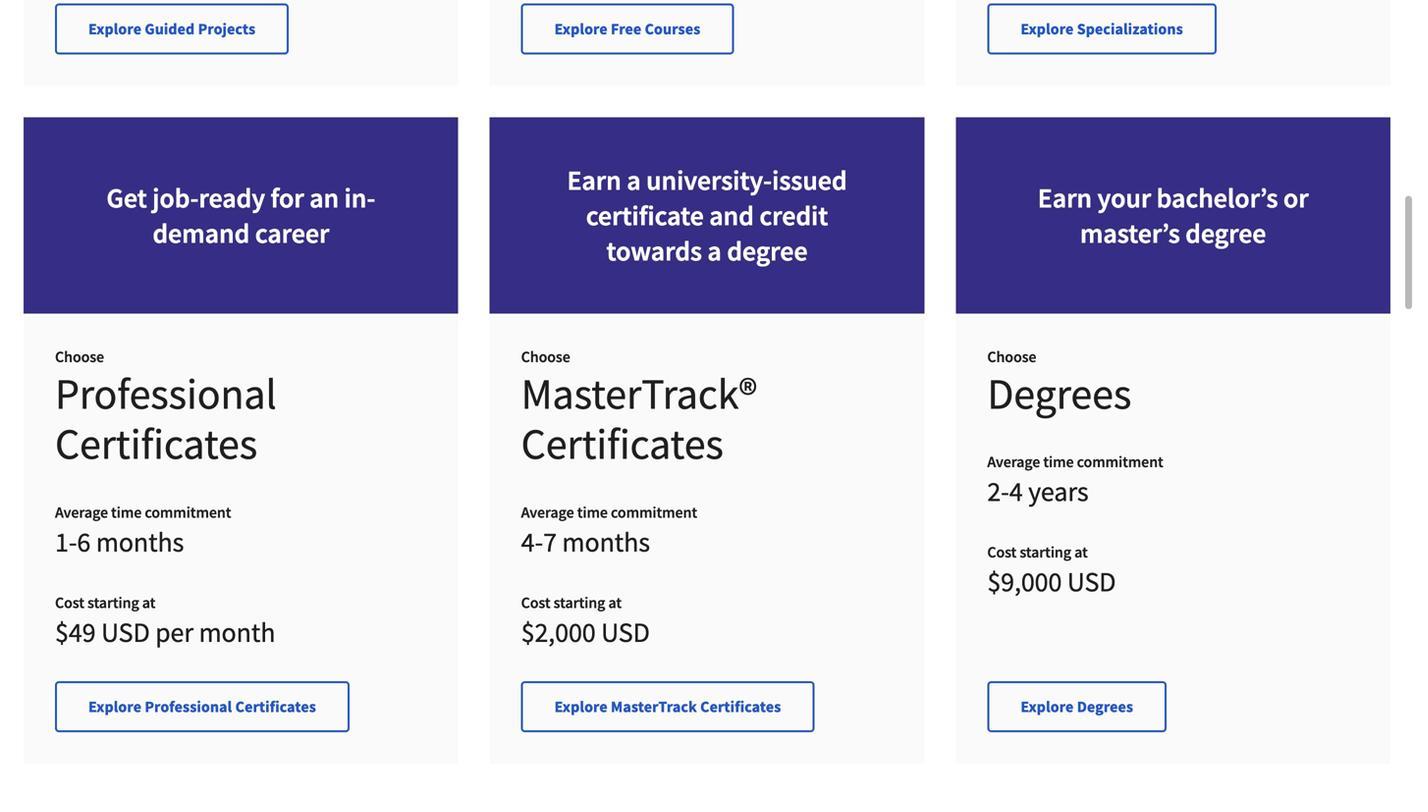Task type: describe. For each thing, give the bounding box(es) containing it.
average for professional certificates
[[55, 503, 108, 522]]

earn your bachelor's or master's degree
[[1038, 181, 1309, 250]]

professional for choose professional certificates
[[55, 366, 277, 421]]

get
[[106, 181, 147, 215]]

explore guided projects
[[88, 19, 256, 39]]

cost for mastertrack® certificates
[[521, 593, 551, 613]]

mastertrack®
[[521, 366, 757, 421]]

choose for professional certificates
[[55, 347, 104, 367]]

explore mastertrack certificates link
[[521, 682, 815, 733]]

average time commitment 4-7 months
[[521, 503, 698, 559]]

cost starting at $2,000 usd
[[521, 593, 650, 650]]

at for mastertrack® certificates
[[608, 593, 622, 613]]

4
[[1010, 475, 1023, 509]]

earn for degrees
[[1038, 181, 1092, 215]]

6
[[77, 525, 91, 559]]

commitment for mastertrack® certificates
[[611, 503, 698, 522]]

average for degrees
[[988, 452, 1041, 472]]

job-
[[152, 181, 199, 215]]

choose degrees
[[988, 347, 1132, 421]]

ready
[[199, 181, 265, 215]]

explore guided projects link
[[55, 3, 289, 54]]

usd for degrees
[[1068, 565, 1116, 599]]

usd for professional certificates
[[101, 615, 150, 650]]

explore free courses button
[[521, 3, 734, 54]]

certificates for explore professional certificates
[[235, 697, 316, 717]]

certificates for choose professional certificates
[[55, 417, 257, 471]]

average time commitment 2-4 years
[[988, 452, 1164, 509]]

1 horizontal spatial a
[[708, 234, 722, 268]]

explore professional certificates link
[[55, 682, 350, 733]]

7
[[543, 525, 557, 559]]

explore degrees link
[[988, 682, 1167, 733]]

explore for explore free courses
[[555, 19, 608, 39]]

cost for professional certificates
[[55, 593, 84, 613]]

certificate
[[586, 198, 704, 233]]

explore specializations link
[[988, 3, 1217, 54]]

towards
[[607, 234, 702, 268]]

career
[[255, 216, 329, 250]]

month
[[199, 615, 275, 650]]

cost starting at $9,000 usd
[[988, 543, 1116, 599]]

2-
[[988, 475, 1010, 509]]

explore professional certificates button
[[55, 682, 350, 733]]

certificates for choose mastertrack® certificates
[[521, 417, 724, 471]]

usd for mastertrack® certificates
[[601, 615, 650, 650]]

explore for explore professional certificates
[[88, 697, 142, 717]]

guided
[[145, 19, 195, 39]]

master's
[[1080, 216, 1180, 250]]

$49
[[55, 615, 96, 650]]

explore free courses link
[[521, 3, 734, 54]]

explore mastertrack certificates button
[[521, 682, 815, 733]]

bachelor's
[[1157, 181, 1278, 215]]

choose for degrees
[[988, 347, 1037, 367]]

explore for explore guided projects
[[88, 19, 142, 39]]

months for mastertrack® certificates
[[562, 525, 650, 559]]

$2,000
[[521, 615, 596, 650]]

degree inside earn your bachelor's or master's degree
[[1186, 216, 1267, 250]]

degree inside the earn a university-issued certificate and credit towards a degree
[[727, 234, 808, 268]]

get job-ready for an in- demand career
[[106, 181, 376, 250]]

4-
[[521, 525, 543, 559]]

starting for degrees
[[1020, 543, 1072, 562]]

explore professional certificates
[[88, 697, 316, 717]]



Task type: vqa. For each thing, say whether or not it's contained in the screenshot.


Task type: locate. For each thing, give the bounding box(es) containing it.
1 horizontal spatial time
[[577, 503, 608, 522]]

professional for explore professional certificates
[[145, 697, 232, 717]]

explore degrees
[[1021, 697, 1134, 717]]

a
[[627, 163, 641, 197], [708, 234, 722, 268]]

certificates inside "button"
[[701, 697, 781, 717]]

a up certificate
[[627, 163, 641, 197]]

0 horizontal spatial average
[[55, 503, 108, 522]]

explore for explore specializations
[[1021, 19, 1074, 39]]

time for degrees
[[1044, 452, 1074, 472]]

explore mastertrack certificates
[[555, 697, 781, 717]]

commitment inside the average time commitment 2-4 years
[[1077, 452, 1164, 472]]

$9,000
[[988, 565, 1062, 599]]

average inside average time commitment 4-7 months
[[521, 503, 574, 522]]

1 horizontal spatial choose
[[521, 347, 570, 367]]

months inside average time commitment 1-6 months
[[96, 525, 184, 559]]

certificates down month
[[235, 697, 316, 717]]

at
[[1075, 543, 1088, 562], [142, 593, 156, 613], [608, 593, 622, 613]]

time for professional certificates
[[111, 503, 142, 522]]

2 months from the left
[[562, 525, 650, 559]]

credit
[[760, 198, 828, 233]]

1-
[[55, 525, 77, 559]]

cost inside the cost starting at $2,000 usd
[[521, 593, 551, 613]]

degree down credit
[[727, 234, 808, 268]]

explore specializations
[[1021, 19, 1184, 39]]

earn up certificate
[[567, 163, 622, 197]]

explore inside "button"
[[555, 697, 608, 717]]

0 horizontal spatial a
[[627, 163, 641, 197]]

cost for degrees
[[988, 543, 1017, 562]]

0 vertical spatial a
[[627, 163, 641, 197]]

and
[[709, 198, 754, 233]]

0 horizontal spatial time
[[111, 503, 142, 522]]

average inside average time commitment 1-6 months
[[55, 503, 108, 522]]

0 horizontal spatial usd
[[101, 615, 150, 650]]

demand
[[153, 216, 250, 250]]

time inside average time commitment 4-7 months
[[577, 503, 608, 522]]

average for mastertrack® certificates
[[521, 503, 574, 522]]

time
[[1044, 452, 1074, 472], [111, 503, 142, 522], [577, 503, 608, 522]]

usd inside cost starting at $9,000 usd
[[1068, 565, 1116, 599]]

usd inside cost starting at $49 usd per month
[[101, 615, 150, 650]]

choose inside choose degrees
[[988, 347, 1037, 367]]

commitment for professional certificates
[[145, 503, 231, 522]]

average up 7
[[521, 503, 574, 522]]

1 horizontal spatial usd
[[601, 615, 650, 650]]

specializations
[[1077, 19, 1184, 39]]

0 horizontal spatial at
[[142, 593, 156, 613]]

at up per
[[142, 593, 156, 613]]

months inside average time commitment 4-7 months
[[562, 525, 650, 559]]

explore for explore mastertrack certificates
[[555, 697, 608, 717]]

in-
[[344, 181, 376, 215]]

explore
[[88, 19, 142, 39], [555, 19, 608, 39], [1021, 19, 1074, 39], [88, 697, 142, 717], [555, 697, 608, 717], [1021, 697, 1074, 717]]

1 horizontal spatial commitment
[[611, 503, 698, 522]]

earn
[[567, 163, 622, 197], [1038, 181, 1092, 215]]

professional
[[55, 366, 277, 421], [145, 697, 232, 717]]

1 horizontal spatial earn
[[1038, 181, 1092, 215]]

free
[[611, 19, 642, 39]]

degrees for explore degrees
[[1077, 697, 1134, 717]]

average
[[988, 452, 1041, 472], [55, 503, 108, 522], [521, 503, 574, 522]]

explore degrees button
[[988, 682, 1167, 733]]

months for professional certificates
[[96, 525, 184, 559]]

cost inside cost starting at $9,000 usd
[[988, 543, 1017, 562]]

at down average time commitment 4-7 months
[[608, 593, 622, 613]]

earn inside the earn a university-issued certificate and credit towards a degree
[[567, 163, 622, 197]]

per
[[155, 615, 193, 650]]

commitment inside average time commitment 4-7 months
[[611, 503, 698, 522]]

certificates
[[55, 417, 257, 471], [521, 417, 724, 471], [235, 697, 316, 717], [701, 697, 781, 717]]

for
[[271, 181, 304, 215]]

cost up '$49'
[[55, 593, 84, 613]]

or
[[1284, 181, 1309, 215]]

1 horizontal spatial cost
[[521, 593, 551, 613]]

at inside cost starting at $49 usd per month
[[142, 593, 156, 613]]

your
[[1098, 181, 1151, 215]]

2 horizontal spatial commitment
[[1077, 452, 1164, 472]]

2 horizontal spatial cost
[[988, 543, 1017, 562]]

explore free courses
[[555, 19, 701, 39]]

years
[[1029, 475, 1089, 509]]

earn for mastertrack®
[[567, 163, 622, 197]]

1 horizontal spatial starting
[[554, 593, 605, 613]]

certificates inside choose professional certificates
[[55, 417, 257, 471]]

degree down bachelor's
[[1186, 216, 1267, 250]]

certificates right mastertrack
[[701, 697, 781, 717]]

issued
[[772, 163, 847, 197]]

average up 4 on the right of the page
[[988, 452, 1041, 472]]

starting up $2,000
[[554, 593, 605, 613]]

cost up $2,000
[[521, 593, 551, 613]]

2 horizontal spatial at
[[1075, 543, 1088, 562]]

an
[[310, 181, 339, 215]]

0 vertical spatial professional
[[55, 366, 277, 421]]

2 horizontal spatial starting
[[1020, 543, 1072, 562]]

choose for mastertrack® certificates
[[521, 347, 570, 367]]

0 vertical spatial degrees
[[988, 366, 1132, 421]]

choose professional certificates
[[55, 347, 277, 471]]

explore for explore degrees
[[1021, 697, 1074, 717]]

cost up $9,000
[[988, 543, 1017, 562]]

professional inside explore professional certificates button
[[145, 697, 232, 717]]

usd right $9,000
[[1068, 565, 1116, 599]]

usd left per
[[101, 615, 150, 650]]

choose inside choose professional certificates
[[55, 347, 104, 367]]

at for degrees
[[1075, 543, 1088, 562]]

explore specializations button
[[988, 3, 1217, 54]]

choose inside the choose mastertrack® certificates
[[521, 347, 570, 367]]

0 horizontal spatial earn
[[567, 163, 622, 197]]

projects
[[198, 19, 256, 39]]

2 choose from the left
[[521, 347, 570, 367]]

starting inside the cost starting at $2,000 usd
[[554, 593, 605, 613]]

mastertrack
[[611, 697, 697, 717]]

degrees for choose degrees
[[988, 366, 1132, 421]]

certificates up average time commitment 4-7 months
[[521, 417, 724, 471]]

2 horizontal spatial choose
[[988, 347, 1037, 367]]

1 vertical spatial professional
[[145, 697, 232, 717]]

months
[[96, 525, 184, 559], [562, 525, 650, 559]]

commitment inside average time commitment 1-6 months
[[145, 503, 231, 522]]

commitment for degrees
[[1077, 452, 1164, 472]]

certificates inside button
[[235, 697, 316, 717]]

0 horizontal spatial starting
[[87, 593, 139, 613]]

usd right $2,000
[[601, 615, 650, 650]]

months right 7
[[562, 525, 650, 559]]

certificates for explore mastertrack certificates
[[701, 697, 781, 717]]

starting for professional certificates
[[87, 593, 139, 613]]

explore guided projects button
[[55, 3, 289, 54]]

1 choose from the left
[[55, 347, 104, 367]]

months right the 6
[[96, 525, 184, 559]]

1 vertical spatial degrees
[[1077, 697, 1134, 717]]

time for mastertrack® certificates
[[577, 503, 608, 522]]

1 horizontal spatial average
[[521, 503, 574, 522]]

1 vertical spatial a
[[708, 234, 722, 268]]

starting
[[1020, 543, 1072, 562], [87, 593, 139, 613], [554, 593, 605, 613]]

at inside cost starting at $9,000 usd
[[1075, 543, 1088, 562]]

0 horizontal spatial months
[[96, 525, 184, 559]]

a down and
[[708, 234, 722, 268]]

cost starting at $49 usd per month
[[55, 593, 275, 650]]

average time commitment 1-6 months
[[55, 503, 231, 559]]

at down years
[[1075, 543, 1088, 562]]

starting up $9,000
[[1020, 543, 1072, 562]]

cost inside cost starting at $49 usd per month
[[55, 593, 84, 613]]

1 months from the left
[[96, 525, 184, 559]]

commitment
[[1077, 452, 1164, 472], [145, 503, 231, 522], [611, 503, 698, 522]]

0 horizontal spatial degree
[[727, 234, 808, 268]]

time inside average time commitment 1-6 months
[[111, 503, 142, 522]]

1 horizontal spatial degree
[[1186, 216, 1267, 250]]

usd
[[1068, 565, 1116, 599], [101, 615, 150, 650], [601, 615, 650, 650]]

average up the 6
[[55, 503, 108, 522]]

2 horizontal spatial average
[[988, 452, 1041, 472]]

certificates inside the choose mastertrack® certificates
[[521, 417, 724, 471]]

starting inside cost starting at $9,000 usd
[[1020, 543, 1072, 562]]

choose
[[55, 347, 104, 367], [521, 347, 570, 367], [988, 347, 1037, 367]]

1 horizontal spatial months
[[562, 525, 650, 559]]

degrees
[[988, 366, 1132, 421], [1077, 697, 1134, 717]]

3 choose from the left
[[988, 347, 1037, 367]]

degree
[[1186, 216, 1267, 250], [727, 234, 808, 268]]

at inside the cost starting at $2,000 usd
[[608, 593, 622, 613]]

0 horizontal spatial cost
[[55, 593, 84, 613]]

starting for mastertrack® certificates
[[554, 593, 605, 613]]

starting inside cost starting at $49 usd per month
[[87, 593, 139, 613]]

at for professional certificates
[[142, 593, 156, 613]]

average inside the average time commitment 2-4 years
[[988, 452, 1041, 472]]

earn inside earn your bachelor's or master's degree
[[1038, 181, 1092, 215]]

2 horizontal spatial usd
[[1068, 565, 1116, 599]]

university-
[[646, 163, 772, 197]]

starting up '$49'
[[87, 593, 139, 613]]

time inside the average time commitment 2-4 years
[[1044, 452, 1074, 472]]

certificates up average time commitment 1-6 months
[[55, 417, 257, 471]]

1 horizontal spatial at
[[608, 593, 622, 613]]

courses
[[645, 19, 701, 39]]

choose mastertrack® certificates
[[521, 347, 757, 471]]

degrees inside button
[[1077, 697, 1134, 717]]

0 horizontal spatial choose
[[55, 347, 104, 367]]

earn a university-issued certificate and credit towards a degree
[[567, 163, 847, 268]]

0 horizontal spatial commitment
[[145, 503, 231, 522]]

2 horizontal spatial time
[[1044, 452, 1074, 472]]

cost
[[988, 543, 1017, 562], [55, 593, 84, 613], [521, 593, 551, 613]]

earn left your
[[1038, 181, 1092, 215]]

usd inside the cost starting at $2,000 usd
[[601, 615, 650, 650]]

explore inside button
[[88, 697, 142, 717]]



